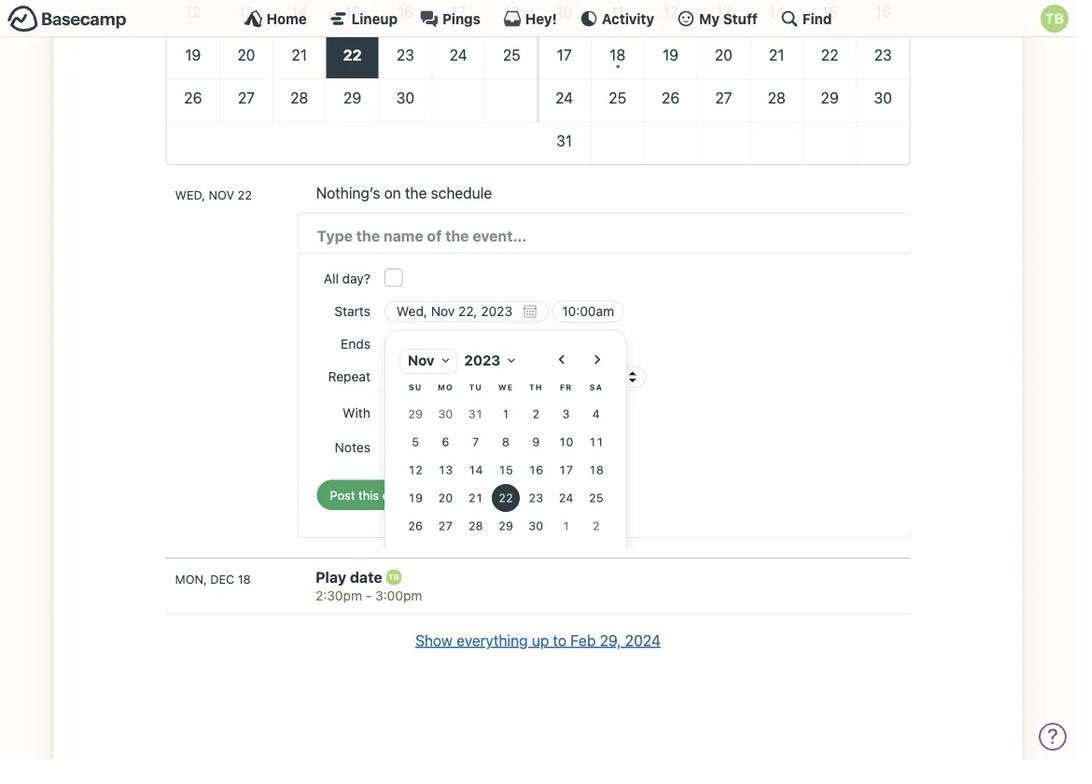 Task type: describe. For each thing, give the bounding box(es) containing it.
3 button
[[552, 401, 580, 429]]

14
[[468, 463, 483, 477]]

13
[[438, 463, 452, 477]]

5
[[411, 435, 419, 449]]

•
[[615, 58, 620, 72]]

2 choose date… field from the top
[[384, 334, 548, 355]]

7 button
[[461, 429, 489, 457]]

10 button
[[552, 429, 580, 457]]

repeat
[[328, 369, 370, 385]]

4
[[592, 407, 599, 421]]

post this event
[[330, 488, 413, 502]]

all
[[323, 271, 338, 287]]

25 button
[[582, 485, 610, 513]]

post this event button
[[316, 480, 426, 511]]

With text field
[[486, 400, 891, 425]]

tu
[[468, 383, 482, 393]]

Notes text field
[[384, 431, 891, 464]]

0 vertical spatial 22
[[238, 188, 252, 202]]

13 button
[[431, 457, 459, 485]]

30 for 30 button to the right
[[528, 519, 543, 533]]

24
[[558, 491, 573, 505]]

1 horizontal spatial 30 button
[[521, 513, 549, 541]]

11 button
[[582, 429, 610, 457]]

12
[[408, 463, 422, 477]]

starts
[[334, 304, 370, 319]]

6
[[441, 435, 449, 449]]

1 for 1 button to the top
[[502, 407, 509, 421]]

su
[[408, 383, 422, 393]]

1 horizontal spatial 29
[[498, 519, 513, 533]]

to
[[553, 632, 567, 650]]

mon,
[[175, 572, 207, 586]]

2:30pm
[[316, 588, 362, 603]]

hey!
[[525, 10, 557, 27]]

up
[[532, 632, 549, 650]]

mo
[[437, 383, 453, 393]]

the
[[405, 184, 427, 202]]

21
[[468, 491, 483, 505]]

-
[[366, 588, 372, 603]]

15
[[498, 463, 513, 477]]

tim burton image
[[386, 570, 402, 586]]

main element
[[0, 0, 1076, 37]]

my stuff
[[699, 10, 758, 27]]

mon, dec 18
[[175, 572, 251, 586]]

0 horizontal spatial 30 button
[[431, 401, 459, 429]]

activity
[[602, 10, 654, 27]]

17
[[558, 463, 573, 477]]

28
[[468, 519, 483, 533]]

1 for the rightmost 1 button
[[562, 519, 569, 533]]

22 inside button
[[498, 491, 513, 505]]

1 choose date… field from the top
[[384, 301, 548, 323]]

30 for leftmost 30 button
[[438, 407, 452, 421]]

4 button
[[582, 401, 610, 429]]

we
[[498, 383, 513, 393]]

27
[[438, 519, 452, 533]]

18 button
[[582, 457, 610, 485]]

31 button
[[461, 401, 489, 429]]

nov
[[209, 188, 234, 202]]

9 button
[[521, 429, 549, 457]]

play
[[316, 569, 346, 587]]

15 button
[[491, 457, 519, 485]]

2024
[[625, 632, 661, 650]]

0 vertical spatial 2 button
[[521, 401, 549, 429]]

home
[[267, 10, 307, 27]]

fr
[[559, 383, 572, 393]]

18 inside button
[[588, 463, 603, 477]]

wed,
[[175, 188, 205, 202]]

1 vertical spatial 2 button
[[582, 513, 610, 541]]

tim
[[407, 406, 427, 419]]

burton
[[431, 406, 468, 419]]

notes
[[334, 440, 370, 455]]

nothing's
[[316, 184, 380, 202]]

1 horizontal spatial 1 button
[[552, 513, 580, 541]]

schedule
[[430, 184, 492, 202]]

20
[[438, 491, 452, 505]]

hey! button
[[503, 9, 557, 28]]

27 button
[[431, 513, 459, 541]]



Task type: vqa. For each thing, say whether or not it's contained in the screenshot.
Share docs, files, images, and spreadsheets. Organize in folders so they're easy to find. on the right bottom of page
no



Task type: locate. For each thing, give the bounding box(es) containing it.
event
[[382, 488, 413, 502]]

9
[[532, 435, 539, 449]]

day?
[[342, 271, 370, 287]]

1 vertical spatial 1 button
[[552, 513, 580, 541]]

30 button
[[431, 401, 459, 429], [521, 513, 549, 541]]

0 horizontal spatial 29 button
[[401, 401, 429, 429]]

1 horizontal spatial 1
[[562, 519, 569, 533]]

show
[[415, 632, 453, 650]]

0 vertical spatial 1
[[502, 407, 509, 421]]

1 horizontal spatial 18
[[588, 463, 603, 477]]

23 button
[[521, 485, 549, 513]]

1 horizontal spatial 2 button
[[582, 513, 610, 541]]

0 horizontal spatial 1 button
[[491, 401, 519, 429]]

2 button down 25
[[582, 513, 610, 541]]

0 vertical spatial 29 button
[[401, 401, 429, 429]]

1 vertical spatial 29 button
[[491, 513, 519, 541]]

pings button
[[420, 9, 481, 28]]

0 horizontal spatial 2
[[532, 407, 539, 421]]

0 horizontal spatial 18
[[238, 572, 251, 586]]

pick a time… field for starts
[[552, 301, 624, 323]]

22
[[238, 188, 252, 202], [498, 491, 513, 505]]

all day?
[[323, 271, 370, 287]]

0 horizontal spatial 29
[[408, 407, 422, 421]]

cancel
[[446, 488, 485, 502]]

th
[[529, 383, 542, 393]]

7
[[472, 435, 479, 449]]

28 button
[[461, 513, 489, 541]]

1 vertical spatial 1
[[562, 519, 569, 533]]

3:00pm
[[375, 588, 422, 603]]

30 button down 23
[[521, 513, 549, 541]]

19
[[408, 491, 422, 505]]

activity link
[[580, 9, 654, 28]]

1 down we
[[502, 407, 509, 421]]

2:30pm     -     3:00pm
[[316, 588, 422, 603]]

2 pick a time… field from the top
[[552, 334, 624, 355]]

21 button
[[461, 485, 489, 513]]

on
[[384, 184, 401, 202]]

1 vertical spatial 30
[[528, 519, 543, 533]]

0 vertical spatial 1 button
[[491, 401, 519, 429]]

29,
[[600, 632, 621, 650]]

1 horizontal spatial 29 button
[[491, 513, 519, 541]]

14 button
[[461, 457, 489, 485]]

30 down "mo" on the left bottom
[[438, 407, 452, 421]]

everything
[[457, 632, 528, 650]]

sa
[[589, 383, 602, 393]]

2 for bottom 2 button
[[592, 519, 599, 533]]

show        everything      up to        feb 29, 2024
[[415, 632, 661, 650]]

1 horizontal spatial 2
[[592, 519, 599, 533]]

this
[[358, 488, 379, 502]]

0 vertical spatial choose date… field
[[384, 301, 548, 323]]

29 button right "28" button
[[491, 513, 519, 541]]

0 vertical spatial 2
[[532, 407, 539, 421]]

lineup
[[352, 10, 398, 27]]

1 button down we
[[491, 401, 519, 429]]

8 button
[[491, 429, 519, 457]]

29 down 22 button
[[498, 519, 513, 533]]

0 vertical spatial pick a time… field
[[552, 301, 624, 323]]

1 vertical spatial pick a time… field
[[552, 334, 624, 355]]

switch accounts image
[[7, 5, 127, 34]]

2 for top 2 button
[[532, 407, 539, 421]]

1 vertical spatial 30 button
[[521, 513, 549, 541]]

29 down su
[[408, 407, 422, 421]]

1 vertical spatial 18
[[238, 572, 251, 586]]

0 vertical spatial 29
[[408, 407, 422, 421]]

1 down "24" "button"
[[562, 519, 569, 533]]

2 button down th
[[521, 401, 549, 429]]

Choose date… field
[[384, 301, 548, 323], [384, 334, 548, 355]]

0 horizontal spatial 22
[[238, 188, 252, 202]]

5 button
[[401, 429, 429, 457]]

nothing's on the schedule
[[316, 184, 492, 202]]

0 horizontal spatial 2 button
[[521, 401, 549, 429]]

1 button down 24
[[552, 513, 580, 541]]

1 vertical spatial 29
[[498, 519, 513, 533]]

stuff
[[723, 10, 758, 27]]

wed, nov 22
[[175, 188, 252, 202]]

tim burton
[[407, 406, 468, 419]]

2 button
[[521, 401, 549, 429], [582, 513, 610, 541]]

25
[[588, 491, 603, 505]]

16 button
[[521, 457, 549, 485]]

16
[[528, 463, 543, 477]]

29
[[408, 407, 422, 421], [498, 519, 513, 533]]

cancel button
[[433, 480, 498, 511]]

6 button
[[431, 429, 459, 457]]

post
[[330, 488, 355, 502]]

2
[[532, 407, 539, 421], [592, 519, 599, 533]]

pick a time… field for ends
[[552, 334, 624, 355]]

29 button
[[401, 401, 429, 429], [491, 513, 519, 541]]

2 down th
[[532, 407, 539, 421]]

Pick a time… field
[[552, 301, 624, 323], [552, 334, 624, 355]]

26
[[408, 519, 422, 533]]

dec
[[210, 572, 234, 586]]

my stuff button
[[677, 9, 758, 28]]

ends
[[340, 337, 370, 352]]

1 button
[[491, 401, 519, 429], [552, 513, 580, 541]]

date
[[350, 569, 382, 587]]

23
[[528, 491, 543, 505]]

30 button down "mo" on the left bottom
[[431, 401, 459, 429]]

26 button
[[401, 513, 429, 541]]

19 button
[[401, 485, 429, 513]]

1 vertical spatial 22
[[498, 491, 513, 505]]

30 down '23' button
[[528, 519, 543, 533]]

1
[[502, 407, 509, 421], [562, 519, 569, 533]]

feb
[[570, 632, 596, 650]]

12 button
[[401, 457, 429, 485]]

20 button
[[431, 485, 459, 513]]

8
[[502, 435, 509, 449]]

tim burton image
[[1041, 5, 1069, 33]]

home link
[[244, 9, 307, 28]]

1 vertical spatial 2
[[592, 519, 599, 533]]

with
[[342, 405, 370, 421]]

1 horizontal spatial 30
[[528, 519, 543, 533]]

find
[[803, 10, 832, 27]]

0 horizontal spatial 1
[[502, 407, 509, 421]]

10
[[558, 435, 573, 449]]

0 horizontal spatial 30
[[438, 407, 452, 421]]

22 button
[[491, 485, 519, 513]]

2 down 25 button
[[592, 519, 599, 533]]

18
[[588, 463, 603, 477], [238, 572, 251, 586]]

31
[[468, 407, 483, 421]]

18 right the dec
[[238, 572, 251, 586]]

Type the name of the event… text field
[[316, 225, 891, 248]]

1 horizontal spatial 22
[[498, 491, 513, 505]]

my
[[699, 10, 720, 27]]

lineup link
[[329, 9, 398, 28]]

0 vertical spatial 30 button
[[431, 401, 459, 429]]

0 vertical spatial 18
[[588, 463, 603, 477]]

29 button down su
[[401, 401, 429, 429]]

1 vertical spatial choose date… field
[[384, 334, 548, 355]]

play date
[[316, 569, 386, 587]]

18 down "11" button
[[588, 463, 603, 477]]

0 vertical spatial 30
[[438, 407, 452, 421]]

1 pick a time… field from the top
[[552, 301, 624, 323]]

pings
[[443, 10, 481, 27]]

22 right nov
[[238, 188, 252, 202]]

22 down 15 button
[[498, 491, 513, 505]]



